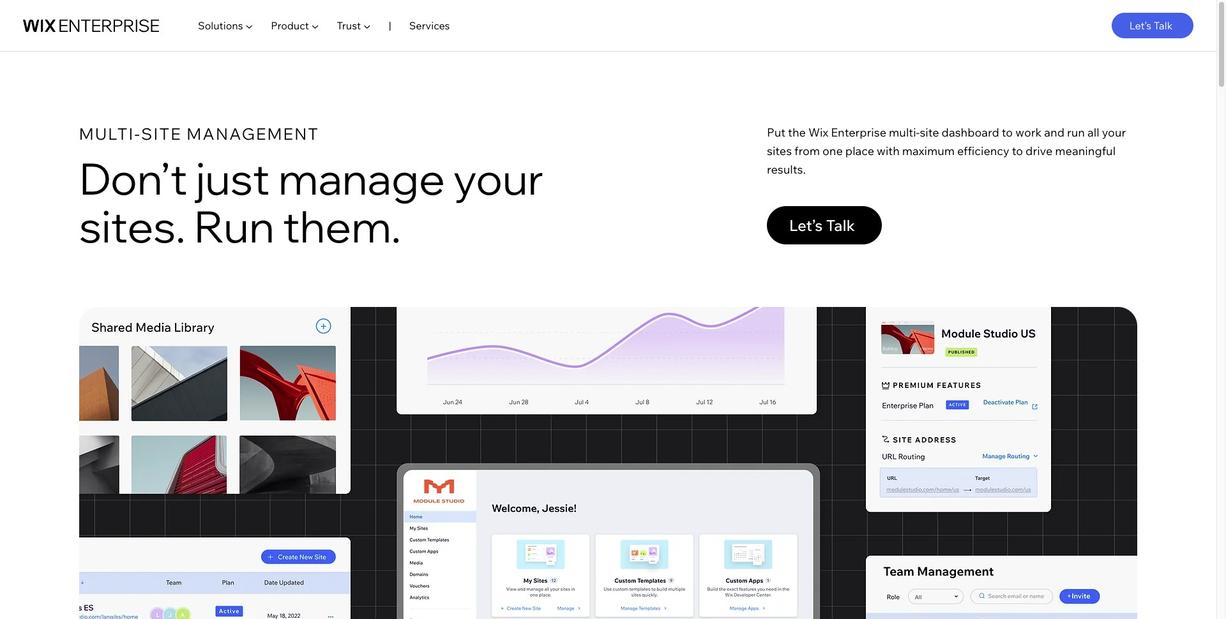 Task type: locate. For each thing, give the bounding box(es) containing it.
▼ right product
[[311, 19, 319, 32]]

▼ for trust ▼
[[363, 19, 371, 32]]

to down work
[[1012, 144, 1023, 158]]

1 vertical spatial your
[[454, 151, 544, 206]]

▼ right trust
[[363, 19, 371, 32]]

1 horizontal spatial let's talk
[[1130, 19, 1173, 32]]

▼
[[245, 19, 253, 32], [311, 19, 319, 32], [363, 19, 371, 32]]

trust
[[337, 19, 361, 32]]

to left work
[[1002, 125, 1013, 140]]

1 horizontal spatial talk
[[1154, 19, 1173, 32]]

multi-site management
[[79, 124, 320, 144]]

run
[[1067, 125, 1085, 140]]

0 horizontal spatial let's talk
[[789, 216, 855, 235]]

talk for the let's talk 'link' to the top
[[1154, 19, 1173, 32]]

the
[[788, 125, 806, 140]]

1 horizontal spatial your
[[1102, 125, 1126, 140]]

2 horizontal spatial ▼
[[363, 19, 371, 32]]

site
[[141, 124, 182, 144]]

0 vertical spatial your
[[1102, 125, 1126, 140]]

talk for left the let's talk 'link'
[[826, 216, 855, 235]]

1 vertical spatial let's talk
[[789, 216, 855, 235]]

1 horizontal spatial ▼
[[311, 19, 319, 32]]

▼ right solutions on the top left
[[245, 19, 253, 32]]

your inside don't just manage your sites. run them.
[[454, 151, 544, 206]]

1 ▼ from the left
[[245, 19, 253, 32]]

to
[[1002, 125, 1013, 140], [1012, 144, 1023, 158]]

your
[[1102, 125, 1126, 140], [454, 151, 544, 206]]

0 vertical spatial to
[[1002, 125, 1013, 140]]

site administration and digital asset management components in a tiled format. image
[[79, 307, 1138, 620]]

drive
[[1026, 144, 1053, 158]]

0 vertical spatial talk
[[1154, 19, 1173, 32]]

talk
[[1154, 19, 1173, 32], [826, 216, 855, 235]]

product ▼
[[271, 19, 319, 32]]

1 vertical spatial talk
[[826, 216, 855, 235]]

let's
[[1130, 19, 1152, 32], [789, 216, 823, 235]]

let's talk for the let's talk 'link' to the top
[[1130, 19, 1173, 32]]

0 vertical spatial let's talk
[[1130, 19, 1173, 32]]

sites.
[[79, 198, 185, 253]]

and
[[1044, 125, 1065, 140]]

let's talk link
[[1112, 13, 1194, 38], [767, 206, 882, 245]]

0 horizontal spatial ▼
[[245, 19, 253, 32]]

dashboard
[[942, 125, 999, 140]]

1 vertical spatial let's talk link
[[767, 206, 882, 245]]

solutions
[[198, 19, 243, 32]]

trust ▼
[[337, 19, 371, 32]]

1 horizontal spatial let's
[[1130, 19, 1152, 32]]

let's talk for left the let's talk 'link'
[[789, 216, 855, 235]]

sites
[[767, 144, 792, 158]]

wix
[[809, 125, 829, 140]]

with
[[877, 144, 900, 158]]

solutions ▼
[[198, 19, 253, 32]]

0 horizontal spatial talk
[[826, 216, 855, 235]]

1 vertical spatial let's
[[789, 216, 823, 235]]

0 horizontal spatial your
[[454, 151, 544, 206]]

1 horizontal spatial let's talk link
[[1112, 13, 1194, 38]]

product
[[271, 19, 309, 32]]

multi-
[[889, 125, 920, 140]]

2 ▼ from the left
[[311, 19, 319, 32]]

let's talk
[[1130, 19, 1173, 32], [789, 216, 855, 235]]

3 ▼ from the left
[[363, 19, 371, 32]]

run
[[194, 198, 274, 253]]

place
[[846, 144, 874, 158]]

manage
[[278, 151, 445, 206]]

work
[[1016, 125, 1042, 140]]



Task type: describe. For each thing, give the bounding box(es) containing it.
▼ for product ▼
[[311, 19, 319, 32]]

all
[[1088, 125, 1100, 140]]

management
[[187, 124, 320, 144]]

0 vertical spatial let's
[[1130, 19, 1152, 32]]

enterprise
[[831, 125, 887, 140]]

multi-
[[79, 124, 141, 144]]

your inside put the wix enterprise multi-site dashboard to work and run all your sites from one place with maximum efficiency to drive meaningful results.
[[1102, 125, 1126, 140]]

put
[[767, 125, 786, 140]]

one
[[823, 144, 843, 158]]

them.
[[283, 198, 401, 253]]

0 horizontal spatial let's
[[789, 216, 823, 235]]

services link
[[400, 19, 459, 32]]

don't
[[79, 151, 187, 206]]

0 horizontal spatial let's talk link
[[767, 206, 882, 245]]

▼ for solutions ▼
[[245, 19, 253, 32]]

maximum
[[902, 144, 955, 158]]

efficiency
[[958, 144, 1010, 158]]

don't just manage your sites. run them.
[[79, 151, 544, 253]]

from
[[795, 144, 820, 158]]

meaningful
[[1055, 144, 1116, 158]]

put the wix enterprise multi-site dashboard to work and run all your sites from one place with maximum efficiency to drive meaningful results.
[[767, 125, 1126, 177]]

services
[[409, 19, 450, 32]]

0 vertical spatial let's talk link
[[1112, 13, 1194, 38]]

just
[[196, 151, 270, 206]]

|
[[389, 19, 391, 32]]

site
[[920, 125, 939, 140]]

1 vertical spatial to
[[1012, 144, 1023, 158]]

results.
[[767, 162, 806, 177]]



Task type: vqa. For each thing, say whether or not it's contained in the screenshot.
Christmas related to Christmas Store
no



